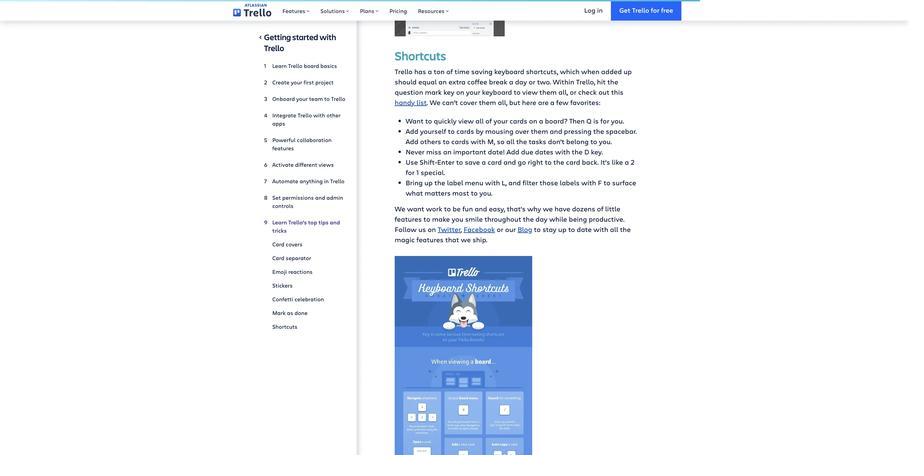 Task type: describe. For each thing, give the bounding box(es) containing it.
on inside we want work to be fun and easy, that's why we have dozens of little features to make you smile throughout the day while being productive. follow us on
[[428, 225, 436, 234]]

covers
[[286, 241, 302, 248]]

to right others
[[443, 137, 450, 146]]

mark
[[272, 310, 286, 317]]

should
[[395, 77, 417, 87]]

the down is
[[593, 127, 604, 136]]

up inside 'to stay up to date with all the magic features that we ship.'
[[558, 225, 566, 234]]

to down being
[[568, 225, 575, 234]]

activate different views
[[272, 161, 334, 168]]

board?
[[545, 117, 567, 126]]

getting
[[264, 32, 291, 43]]

team
[[309, 95, 323, 102]]

a left 2
[[625, 158, 629, 167]]

other
[[327, 112, 341, 119]]

this
[[611, 88, 623, 97]]

important
[[453, 147, 486, 157]]

why
[[527, 205, 541, 214]]

quickly
[[434, 117, 457, 126]]

throughout
[[485, 215, 521, 224]]

learn trello's top tips and tricks
[[272, 219, 340, 235]]

apps
[[272, 120, 285, 127]]

and inside learn trello's top tips and tricks
[[330, 219, 340, 227]]

trello's
[[288, 219, 307, 227]]

few
[[556, 98, 569, 107]]

an inside shortcuts trello has a ton of time saving keyboard shortcuts, which when added up should equal an extra coffee break a day or two. within trello, hit the question mark key on your keyboard to view them all, or check out this handy list . we can't cover them all, but here are a few favorites:
[[438, 77, 447, 87]]

due
[[521, 147, 533, 157]]

never
[[406, 147, 424, 157]]

with left f
[[581, 178, 596, 188]]

q
[[586, 117, 592, 126]]

resources
[[418, 7, 444, 14]]

little
[[605, 205, 620, 214]]

card separator
[[272, 255, 311, 262]]

to down 'menu'
[[471, 189, 478, 198]]

coffee
[[467, 77, 487, 87]]

bring
[[406, 178, 423, 188]]

collaboration
[[297, 136, 332, 144]]

0 vertical spatial or
[[529, 77, 535, 87]]

key
[[444, 88, 454, 97]]

here
[[522, 98, 536, 107]]

to inside shortcuts trello has a ton of time saving keyboard shortcuts, which when added up should equal an extra coffee break a day or two. within trello, hit the question mark key on your keyboard to view them all, or check out this handy list . we can't cover them all, but here are a few favorites:
[[514, 88, 521, 97]]

day inside shortcuts trello has a ton of time saving keyboard shortcuts, which when added up should equal an extra coffee break a day or two. within trello, hit the question mark key on your keyboard to view them all, or check out this handy list . we can't cover them all, but here are a few favorites:
[[515, 77, 527, 87]]

we inside shortcuts trello has a ton of time saving keyboard shortcuts, which when added up should equal an extra coffee break a day or two. within trello, hit the question mark key on your keyboard to view them all, or check out this handy list . we can't cover them all, but here are a few favorites:
[[430, 98, 440, 107]]

card for card covers
[[272, 241, 284, 248]]

list
[[417, 98, 427, 107]]

then
[[569, 117, 585, 126]]

want
[[406, 117, 424, 126]]

trello inside shortcuts trello has a ton of time saving keyboard shortcuts, which when added up should equal an extra coffee break a day or two. within trello, hit the question mark key on your keyboard to view them all, or check out this handy list . we can't cover them all, but here are a few favorites:
[[395, 67, 413, 76]]

mark as done
[[272, 310, 308, 317]]

work
[[426, 205, 442, 214]]

labels
[[560, 178, 580, 188]]

free
[[661, 6, 673, 14]]

f
[[598, 178, 602, 188]]

equal
[[418, 77, 437, 87]]

integrate trello with other apps link
[[264, 109, 346, 131]]

to down dates
[[545, 158, 552, 167]]

us
[[418, 225, 426, 234]]

1 horizontal spatial all,
[[558, 88, 568, 97]]

0 vertical spatial you.
[[611, 117, 624, 126]]

features inside powerful collaboration features
[[272, 145, 294, 152]]

we inside we want work to be fun and easy, that's why we have dozens of little features to make you smile throughout the day while being productive. follow us on
[[395, 205, 405, 214]]

1 vertical spatial them
[[479, 98, 496, 107]]

tips
[[318, 219, 329, 227]]

basics
[[320, 62, 337, 69]]

card covers
[[272, 241, 302, 248]]

activate different views link
[[264, 158, 346, 172]]

card separator link
[[264, 252, 346, 265]]

your inside want to quickly view all of your cards on a board? then q is for you. add yourself to cards by mousing over them and pressing the spacebar. add others to cards with m, so all the tasks don't belong to you. never miss an important date! add due dates with the d key. use shift-enter to save a card and go right to the card back. it's like a 2 for 1 special. bring up the label menu with l, and filter those labels with f to surface what matters most to you.
[[494, 117, 508, 126]]

done
[[295, 310, 308, 317]]

shift-
[[420, 158, 437, 167]]

twitter , facebook or our blog
[[438, 225, 532, 234]]

1 vertical spatial you.
[[599, 137, 612, 146]]

view inside shortcuts trello has a ton of time saving keyboard shortcuts, which when added up should equal an extra coffee break a day or two. within trello, hit the question mark key on your keyboard to view them all, or check out this handy list . we can't cover them all, but here are a few favorites:
[[522, 88, 538, 97]]

easy,
[[489, 205, 505, 214]]

reactions
[[288, 269, 313, 276]]

on inside shortcuts trello has a ton of time saving keyboard shortcuts, which when added up should equal an extra coffee break a day or two. within trello, hit the question mark key on your keyboard to view them all, or check out this handy list . we can't cover them all, but here are a few favorites:
[[456, 88, 464, 97]]

like
[[612, 158, 623, 167]]

2 vertical spatial cards
[[451, 137, 469, 146]]

question
[[395, 88, 423, 97]]

card covers link
[[264, 238, 346, 252]]

stay
[[543, 225, 556, 234]]

a right save
[[482, 158, 486, 167]]

the down over on the top of page
[[516, 137, 527, 146]]

want
[[407, 205, 424, 214]]

shortcuts for shortcuts trello has a ton of time saving keyboard shortcuts, which when added up should equal an extra coffee break a day or two. within trello, hit the question mark key on your keyboard to view them all, or check out this handy list . we can't cover them all, but here are a few favorites:
[[395, 47, 446, 64]]

pressing
[[564, 127, 592, 136]]

set permissions and admin controls link
[[264, 191, 346, 213]]

integrate
[[272, 112, 296, 119]]

handy list link
[[395, 98, 427, 107]]

0 vertical spatial keyboard
[[494, 67, 524, 76]]

different
[[295, 161, 317, 168]]

special.
[[421, 168, 445, 177]]

separator
[[286, 255, 311, 262]]

trello inside integrate trello with other apps
[[298, 112, 312, 119]]

on inside want to quickly view all of your cards on a board? then q is for you. add yourself to cards by mousing over them and pressing the spacebar. add others to cards with m, so all the tasks don't belong to you. never miss an important date! add due dates with the d key. use shift-enter to save a card and go right to the card back. it's like a 2 for 1 special. bring up the label menu with l, and filter those labels with f to surface what matters most to you.
[[529, 117, 537, 126]]

trello up other
[[331, 95, 345, 102]]

.
[[427, 98, 428, 107]]

so
[[497, 137, 505, 146]]

create your first project
[[272, 79, 334, 86]]

we want work to be fun and easy, that's why we have dozens of little features to make you smile throughout the day while being productive. follow us on
[[395, 205, 625, 234]]

to right team
[[324, 95, 330, 102]]

0 vertical spatial them
[[539, 88, 557, 97]]

views
[[319, 161, 334, 168]]

are
[[538, 98, 549, 107]]

your inside 'onboard your team to trello' link
[[296, 95, 308, 102]]

getting started with trello link
[[264, 32, 346, 56]]

confetti
[[272, 296, 293, 303]]

facebook
[[464, 225, 495, 234]]

0 horizontal spatial all
[[475, 117, 484, 126]]

dates
[[535, 147, 553, 157]]

solutions button
[[315, 0, 355, 21]]

celebration
[[295, 296, 324, 303]]

tasks
[[529, 137, 546, 146]]

the down dates
[[553, 158, 564, 167]]

twitter link
[[438, 225, 460, 234]]

onboard your team to trello link
[[264, 92, 346, 106]]

to up key.
[[590, 137, 597, 146]]

d
[[584, 147, 589, 157]]

learn for learn trello board basics
[[272, 62, 287, 69]]

of inside we want work to be fun and easy, that's why we have dozens of little features to make you smile throughout the day while being productive. follow us on
[[597, 205, 603, 214]]

facebook link
[[464, 225, 495, 234]]

started
[[292, 32, 318, 43]]

set
[[272, 194, 281, 201]]

the inside we want work to be fun and easy, that's why we have dozens of little features to make you smile throughout the day while being productive. follow us on
[[523, 215, 534, 224]]

day inside we want work to be fun and easy, that's why we have dozens of little features to make you smile throughout the day while being productive. follow us on
[[536, 215, 547, 224]]

emoji reactions
[[272, 269, 313, 276]]

to right f
[[604, 178, 610, 188]]

with down by
[[471, 137, 486, 146]]

over
[[515, 127, 529, 136]]

trello inside 'link'
[[632, 6, 649, 14]]

out
[[598, 88, 609, 97]]

get trello for free
[[619, 6, 673, 14]]

of for shortcuts
[[446, 67, 453, 76]]

surface
[[612, 178, 636, 188]]

the up 'matters'
[[434, 178, 445, 188]]

2 card from the left
[[566, 158, 580, 167]]



Task type: vqa. For each thing, say whether or not it's contained in the screenshot.
Back to home image
no



Task type: locate. For each thing, give the bounding box(es) containing it.
features down powerful
[[272, 145, 294, 152]]

0 horizontal spatial view
[[458, 117, 474, 126]]

2 horizontal spatial for
[[651, 6, 659, 14]]

0 horizontal spatial day
[[515, 77, 527, 87]]

and right tips
[[330, 219, 340, 227]]

1 vertical spatial features
[[395, 215, 422, 224]]

log in
[[584, 6, 603, 14]]

learn trello board basics link
[[264, 59, 346, 73]]

learn
[[272, 62, 287, 69], [272, 219, 287, 227]]

2 horizontal spatial of
[[597, 205, 603, 214]]

features
[[272, 145, 294, 152], [395, 215, 422, 224], [416, 235, 444, 245]]

them down two.
[[539, 88, 557, 97]]

solutions
[[320, 7, 345, 14]]

card down date!
[[488, 158, 502, 167]]

0 vertical spatial in
[[597, 6, 603, 14]]

for left 1
[[406, 168, 415, 177]]

smile
[[465, 215, 483, 224]]

enter
[[437, 158, 455, 167]]

getting started with trello
[[264, 32, 336, 54]]

we right .
[[430, 98, 440, 107]]

0 horizontal spatial of
[[446, 67, 453, 76]]

1 horizontal spatial view
[[522, 88, 538, 97]]

for right is
[[600, 117, 609, 126]]

card
[[272, 241, 284, 248], [272, 255, 284, 262]]

want to quickly view all of your cards on a board? then q is for you. add yourself to cards by mousing over them and pressing the spacebar. add others to cards with m, so all the tasks don't belong to you. never miss an important date! add due dates with the d key. use shift-enter to save a card and go right to the card back. it's like a 2 for 1 special. bring up the label menu with l, and filter those labels with f to surface what matters most to you.
[[406, 117, 637, 198]]

of up the productive.
[[597, 205, 603, 214]]

keyboard up break
[[494, 67, 524, 76]]

follow
[[395, 225, 417, 234]]

of for want
[[485, 117, 492, 126]]

don't
[[548, 137, 565, 146]]

trello left the board
[[288, 62, 302, 69]]

0 vertical spatial we
[[430, 98, 440, 107]]

you. up key.
[[599, 137, 612, 146]]

when
[[581, 67, 599, 76]]

add up never
[[406, 137, 418, 146]]

1 horizontal spatial we
[[543, 205, 553, 214]]

1 vertical spatial an
[[443, 147, 451, 157]]

0 vertical spatial cards
[[510, 117, 527, 126]]

of inside want to quickly view all of your cards on a board? then q is for you. add yourself to cards by mousing over them and pressing the spacebar. add others to cards with m, so all the tasks don't belong to you. never miss an important date! add due dates with the d key. use shift-enter to save a card and go right to the card back. it's like a 2 for 1 special. bring up the label menu with l, and filter those labels with f to surface what matters most to you.
[[485, 117, 492, 126]]

to left be
[[444, 205, 451, 214]]

being
[[569, 215, 587, 224]]

with left other
[[313, 112, 325, 119]]

0 vertical spatial features
[[272, 145, 294, 152]]

your down coffee
[[466, 88, 480, 97]]

the left the d at the right top of the page
[[572, 147, 583, 157]]

favorites:
[[570, 98, 601, 107]]

1 vertical spatial we
[[395, 205, 405, 214]]

them inside want to quickly view all of your cards on a board? then q is for you. add yourself to cards by mousing over them and pressing the spacebar. add others to cards with m, so all the tasks don't belong to you. never miss an important date! add due dates with the d key. use shift-enter to save a card and go right to the card back. it's like a 2 for 1 special. bring up the label menu with l, and filter those labels with f to surface what matters most to you.
[[531, 127, 548, 136]]

a left ton
[[428, 67, 432, 76]]

an down ton
[[438, 77, 447, 87]]

keyboard down break
[[482, 88, 512, 97]]

board
[[304, 62, 319, 69]]

has
[[414, 67, 426, 76]]

and down board? at the top of the page
[[550, 127, 562, 136]]

0 vertical spatial up
[[624, 67, 632, 76]]

2 vertical spatial add
[[507, 147, 519, 157]]

a left board? at the top of the page
[[539, 117, 543, 126]]

we right why
[[543, 205, 553, 214]]

all, down within
[[558, 88, 568, 97]]

of inside shortcuts trello has a ton of time saving keyboard shortcuts, which when added up should equal an extra coffee break a day or two. within trello, hit the question mark key on your keyboard to view them all, or check out this handy list . we can't cover them all, but here are a few favorites:
[[446, 67, 453, 76]]

and inside we want work to be fun and easy, that's why we have dozens of little features to make you smile throughout the day while being productive. follow us on
[[475, 205, 487, 214]]

0 horizontal spatial in
[[324, 178, 329, 185]]

cards up over on the top of page
[[510, 117, 527, 126]]

with inside integrate trello with other apps
[[313, 112, 325, 119]]

label
[[447, 178, 463, 188]]

0 horizontal spatial or
[[497, 225, 503, 234]]

with inside getting started with trello
[[320, 32, 336, 43]]

0 horizontal spatial card
[[488, 158, 502, 167]]

the down added
[[607, 77, 618, 87]]

1 vertical spatial add
[[406, 137, 418, 146]]

we inside we want work to be fun and easy, that's why we have dozens of little features to make you smile throughout the day while being productive. follow us on
[[543, 205, 553, 214]]

others
[[420, 137, 441, 146]]

to stay up to date with all the magic features that we ship.
[[395, 225, 631, 245]]

up inside shortcuts trello has a ton of time saving keyboard shortcuts, which when added up should equal an extra coffee break a day or two. within trello, hit the question mark key on your keyboard to view them all, or check out this handy list . we can't cover them all, but here are a few favorites:
[[624, 67, 632, 76]]

0 vertical spatial we
[[543, 205, 553, 214]]

up down special.
[[424, 178, 433, 188]]

an image showing examples of marking items as done on a trello card image
[[395, 0, 505, 36]]

and up smile
[[475, 205, 487, 214]]

up down while
[[558, 225, 566, 234]]

powerful
[[272, 136, 296, 144]]

1 horizontal spatial up
[[558, 225, 566, 234]]

extra
[[448, 77, 466, 87]]

l,
[[502, 178, 507, 188]]

day up but
[[515, 77, 527, 87]]

2 vertical spatial you.
[[479, 189, 493, 198]]

up right added
[[624, 67, 632, 76]]

view up here
[[522, 88, 538, 97]]

mark
[[425, 88, 442, 97]]

onboard
[[272, 95, 295, 102]]

with inside 'to stay up to date with all the magic features that we ship.'
[[593, 225, 608, 234]]

1 vertical spatial keyboard
[[482, 88, 512, 97]]

of
[[446, 67, 453, 76], [485, 117, 492, 126], [597, 205, 603, 214]]

day down why
[[536, 215, 547, 224]]

1 vertical spatial day
[[536, 215, 547, 224]]

1 vertical spatial view
[[458, 117, 474, 126]]

1 vertical spatial in
[[324, 178, 329, 185]]

0 vertical spatial add
[[406, 127, 418, 136]]

0 vertical spatial shortcuts
[[395, 47, 446, 64]]

within
[[553, 77, 574, 87]]

0 horizontal spatial up
[[424, 178, 433, 188]]

,
[[460, 225, 462, 234]]

learn up the tricks
[[272, 219, 287, 227]]

cards left by
[[456, 127, 474, 136]]

spacebar.
[[606, 127, 637, 136]]

2 horizontal spatial on
[[529, 117, 537, 126]]

add up go
[[507, 147, 519, 157]]

1 horizontal spatial we
[[430, 98, 440, 107]]

the down the productive.
[[620, 225, 631, 234]]

0 horizontal spatial all,
[[498, 98, 508, 107]]

trello inside getting started with trello
[[264, 43, 284, 54]]

the inside shortcuts trello has a ton of time saving keyboard shortcuts, which when added up should equal an extra coffee break a day or two. within trello, hit the question mark key on your keyboard to view them all, or check out this handy list . we can't cover them all, but here are a few favorites:
[[607, 77, 618, 87]]

1 vertical spatial shortcuts
[[272, 324, 297, 331]]

back.
[[582, 158, 599, 167]]

our
[[505, 225, 516, 234]]

add down want
[[406, 127, 418, 136]]

or left our
[[497, 225, 503, 234]]

be
[[453, 205, 461, 214]]

controls
[[272, 203, 293, 210]]

you.
[[611, 117, 624, 126], [599, 137, 612, 146], [479, 189, 493, 198]]

those
[[540, 178, 558, 188]]

create your first project link
[[264, 76, 346, 89]]

permissions
[[282, 194, 314, 201]]

0 vertical spatial for
[[651, 6, 659, 14]]

0 vertical spatial of
[[446, 67, 453, 76]]

key.
[[591, 147, 603, 157]]

page progress progress bar
[[0, 0, 700, 1]]

you
[[452, 215, 463, 224]]

1 horizontal spatial on
[[456, 88, 464, 97]]

as
[[287, 310, 293, 317]]

and inside set permissions and admin controls
[[315, 194, 325, 201]]

emoji
[[272, 269, 287, 276]]

features inside 'to stay up to date with all the magic features that we ship.'
[[416, 235, 444, 245]]

it's
[[600, 158, 610, 167]]

features inside we want work to be fun and easy, that's why we have dozens of little features to make you smile throughout the day while being productive. follow us on
[[395, 215, 422, 224]]

1 learn from the top
[[272, 62, 287, 69]]

all down the productive.
[[610, 225, 618, 234]]

with down don't
[[555, 147, 570, 157]]

all, left but
[[498, 98, 508, 107]]

shortcuts for shortcuts
[[272, 324, 297, 331]]

1 vertical spatial cards
[[456, 127, 474, 136]]

and left admin
[[315, 194, 325, 201]]

an image of a cheat sheet of keyboard shortcuts for trello image
[[395, 256, 532, 456]]

features up the follow
[[395, 215, 422, 224]]

0 vertical spatial day
[[515, 77, 527, 87]]

0 horizontal spatial we
[[461, 235, 471, 245]]

with left l,
[[485, 178, 500, 188]]

0 vertical spatial an
[[438, 77, 447, 87]]

blog
[[518, 225, 532, 234]]

fun
[[462, 205, 473, 214]]

or down within
[[570, 88, 576, 97]]

time
[[455, 67, 470, 76]]

up
[[624, 67, 632, 76], [424, 178, 433, 188], [558, 225, 566, 234]]

0 horizontal spatial shortcuts
[[272, 324, 297, 331]]

2 vertical spatial up
[[558, 225, 566, 234]]

0 vertical spatial card
[[272, 241, 284, 248]]

we inside 'to stay up to date with all the magic features that we ship.'
[[461, 235, 471, 245]]

plans button
[[355, 0, 384, 21]]

your left team
[[296, 95, 308, 102]]

your left 'first'
[[291, 79, 302, 86]]

and left go
[[504, 158, 516, 167]]

1 horizontal spatial of
[[485, 117, 492, 126]]

learn for learn trello's top tips and tricks
[[272, 219, 287, 227]]

learn up create
[[272, 62, 287, 69]]

atlassian trello image
[[233, 4, 271, 17]]

view inside want to quickly view all of your cards on a board? then q is for you. add yourself to cards by mousing over them and pressing the spacebar. add others to cards with m, so all the tasks don't belong to you. never miss an important date! add due dates with the d key. use shift-enter to save a card and go right to the card back. it's like a 2 for 1 special. bring up the label menu with l, and filter those labels with f to surface what matters most to you.
[[458, 117, 474, 126]]

2 learn from the top
[[272, 219, 287, 227]]

trello right get
[[632, 6, 649, 14]]

matters
[[425, 189, 451, 198]]

make
[[432, 215, 450, 224]]

anything
[[300, 178, 323, 185]]

learn inside learn trello's top tips and tricks
[[272, 219, 287, 227]]

0 vertical spatial learn
[[272, 62, 287, 69]]

yourself
[[420, 127, 446, 136]]

an up enter
[[443, 147, 451, 157]]

0 vertical spatial all
[[475, 117, 484, 126]]

to up yourself
[[425, 117, 432, 126]]

to left 'stay' on the right of page
[[534, 225, 541, 234]]

go
[[518, 158, 526, 167]]

2 horizontal spatial all
[[610, 225, 618, 234]]

mark as done link
[[264, 307, 346, 320]]

what
[[406, 189, 423, 198]]

1 vertical spatial we
[[461, 235, 471, 245]]

that
[[445, 235, 459, 245]]

get trello for free link
[[611, 0, 681, 21]]

0 horizontal spatial on
[[428, 225, 436, 234]]

1 horizontal spatial for
[[600, 117, 609, 126]]

plans
[[360, 7, 374, 14]]

ton
[[434, 67, 445, 76]]

you. down 'menu'
[[479, 189, 493, 198]]

an inside want to quickly view all of your cards on a board? then q is for you. add yourself to cards by mousing over them and pressing the spacebar. add others to cards with m, so all the tasks don't belong to you. never miss an important date! add due dates with the d key. use shift-enter to save a card and go right to the card back. it's like a 2 for 1 special. bring up the label menu with l, and filter those labels with f to surface what matters most to you.
[[443, 147, 451, 157]]

to up but
[[514, 88, 521, 97]]

onboard your team to trello
[[272, 95, 345, 102]]

an
[[438, 77, 447, 87], [443, 147, 451, 157]]

them right 'cover'
[[479, 98, 496, 107]]

view down 'cover'
[[458, 117, 474, 126]]

with down the productive.
[[593, 225, 608, 234]]

1 vertical spatial card
[[272, 255, 284, 262]]

the inside 'to stay up to date with all the magic features that we ship.'
[[620, 225, 631, 234]]

added
[[601, 67, 622, 76]]

card left "back."
[[566, 158, 580, 167]]

card for card separator
[[272, 255, 284, 262]]

0 vertical spatial view
[[522, 88, 538, 97]]

features down us
[[416, 235, 444, 245]]

2 vertical spatial them
[[531, 127, 548, 136]]

of up mousing
[[485, 117, 492, 126]]

2 horizontal spatial up
[[624, 67, 632, 76]]

on up over on the top of page
[[529, 117, 537, 126]]

powerful collaboration features
[[272, 136, 332, 152]]

or left two.
[[529, 77, 535, 87]]

1 vertical spatial for
[[600, 117, 609, 126]]

trello up admin
[[330, 178, 344, 185]]

for
[[651, 6, 659, 14], [600, 117, 609, 126], [406, 168, 415, 177]]

is
[[593, 117, 599, 126]]

0 vertical spatial all,
[[558, 88, 568, 97]]

2 vertical spatial on
[[428, 225, 436, 234]]

all inside 'to stay up to date with all the magic features that we ship.'
[[610, 225, 618, 234]]

shortcuts inside shortcuts link
[[272, 324, 297, 331]]

2 card from the top
[[272, 255, 284, 262]]

your inside shortcuts trello has a ton of time saving keyboard shortcuts, which when added up should equal an extra coffee break a day or two. within trello, hit the question mark key on your keyboard to view them all, or check out this handy list . we can't cover them all, but here are a few favorites:
[[466, 88, 480, 97]]

1 horizontal spatial all
[[506, 137, 515, 146]]

card up emoji
[[272, 255, 284, 262]]

your inside create your first project link
[[291, 79, 302, 86]]

1 vertical spatial of
[[485, 117, 492, 126]]

in right log
[[597, 6, 603, 14]]

trello down 'onboard your team to trello' link
[[298, 112, 312, 119]]

a right break
[[509, 77, 513, 87]]

of right ton
[[446, 67, 453, 76]]

shortcuts inside shortcuts trello has a ton of time saving keyboard shortcuts, which when added up should equal an extra coffee break a day or two. within trello, hit the question mark key on your keyboard to view them all, or check out this handy list . we can't cover them all, but here are a few favorites:
[[395, 47, 446, 64]]

0 vertical spatial on
[[456, 88, 464, 97]]

belong
[[566, 137, 589, 146]]

1 vertical spatial all,
[[498, 98, 508, 107]]

to up us
[[424, 215, 430, 224]]

to down quickly
[[448, 127, 455, 136]]

your up mousing
[[494, 117, 508, 126]]

2 vertical spatial features
[[416, 235, 444, 245]]

1 vertical spatial on
[[529, 117, 537, 126]]

1 card from the left
[[488, 158, 502, 167]]

get
[[619, 6, 630, 14]]

1 horizontal spatial day
[[536, 215, 547, 224]]

0 horizontal spatial for
[[406, 168, 415, 177]]

1 horizontal spatial shortcuts
[[395, 47, 446, 64]]

shortcuts down mark as done
[[272, 324, 297, 331]]

stickers
[[272, 282, 293, 289]]

1 vertical spatial or
[[570, 88, 576, 97]]

check
[[578, 88, 597, 97]]

shortcuts up has
[[395, 47, 446, 64]]

1 vertical spatial up
[[424, 178, 433, 188]]

while
[[549, 215, 567, 224]]

menu
[[465, 178, 483, 188]]

resources button
[[412, 0, 454, 21]]

mousing
[[485, 127, 513, 136]]

1 card from the top
[[272, 241, 284, 248]]

a right are
[[550, 98, 555, 107]]

activate
[[272, 161, 294, 168]]

1 horizontal spatial card
[[566, 158, 580, 167]]

two.
[[537, 77, 551, 87]]

them up tasks
[[531, 127, 548, 136]]

the up blog link
[[523, 215, 534, 224]]

hit
[[597, 77, 606, 87]]

filter
[[523, 178, 538, 188]]

and right l,
[[508, 178, 521, 188]]

2 vertical spatial all
[[610, 225, 618, 234]]

1 vertical spatial learn
[[272, 219, 287, 227]]

2 vertical spatial or
[[497, 225, 503, 234]]

shortcuts trello has a ton of time saving keyboard shortcuts, which when added up should equal an extra coffee break a day or two. within trello, hit the question mark key on your keyboard to view them all, or check out this handy list . we can't cover them all, but here are a few favorites:
[[395, 47, 632, 107]]

pricing link
[[384, 0, 412, 21]]

trello left started
[[264, 43, 284, 54]]

all up by
[[475, 117, 484, 126]]

card down the tricks
[[272, 241, 284, 248]]

learn trello board basics
[[272, 62, 337, 69]]

1 horizontal spatial in
[[597, 6, 603, 14]]

1 vertical spatial all
[[506, 137, 515, 146]]

for left free
[[651, 6, 659, 14]]

miss
[[426, 147, 441, 157]]

2
[[631, 158, 635, 167]]

2 vertical spatial of
[[597, 205, 603, 214]]

2 horizontal spatial or
[[570, 88, 576, 97]]

0 horizontal spatial we
[[395, 205, 405, 214]]

in right the anything
[[324, 178, 329, 185]]

2 vertical spatial for
[[406, 168, 415, 177]]

stickers link
[[264, 279, 346, 293]]

for inside 'link'
[[651, 6, 659, 14]]

set permissions and admin controls
[[272, 194, 343, 210]]

1 horizontal spatial or
[[529, 77, 535, 87]]

day
[[515, 77, 527, 87], [536, 215, 547, 224]]

confetti celebration link
[[264, 293, 346, 307]]

up inside want to quickly view all of your cards on a board? then q is for you. add yourself to cards by mousing over them and pressing the spacebar. add others to cards with m, so all the tasks don't belong to you. never miss an important date! add due dates with the d key. use shift-enter to save a card and go right to the card back. it's like a 2 for 1 special. bring up the label menu with l, and filter those labels with f to surface what matters most to you.
[[424, 178, 433, 188]]

cards up important
[[451, 137, 469, 146]]

to left save
[[456, 158, 463, 167]]



